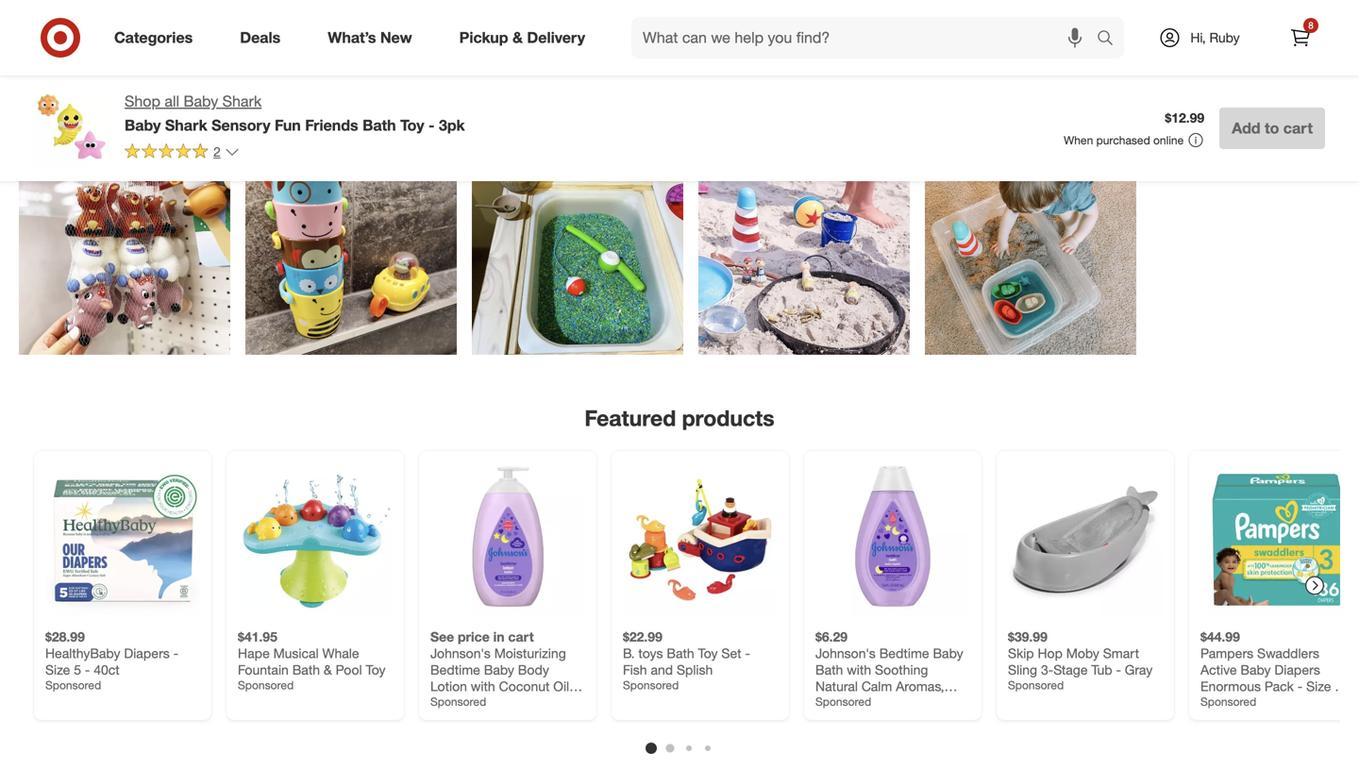 Task type: locate. For each thing, give the bounding box(es) containing it.
sponsored down hop at the right bottom of the page
[[1008, 678, 1064, 692]]

$28.99 healthybaby diapers - size 5 - 40ct sponsored
[[45, 629, 179, 692]]

calm left "aromas," at the bottom
[[862, 678, 892, 695]]

toy left set
[[698, 645, 718, 662]]

aromas
[[511, 695, 556, 711]]

- right 5
[[85, 662, 90, 678]]

& inside the $41.95 hape musical whale fountain bath & pool toy sponsored
[[324, 662, 332, 678]]

hape musical whale fountain bath & pool toy image
[[238, 463, 393, 617]]

soothing
[[875, 662, 928, 678]]

purchased
[[1097, 133, 1151, 147]]

fountain
[[238, 662, 289, 678]]

1 horizontal spatial natural
[[816, 678, 858, 695]]

& right pickup
[[513, 28, 523, 47]]

1 vertical spatial cart
[[508, 629, 534, 645]]

$44.99
[[1201, 629, 1240, 645]]

skip hop moby smart sling 3-stage tub - gray image
[[1008, 463, 1163, 617]]

0 horizontal spatial calm
[[477, 695, 507, 711]]

what's new link
[[312, 17, 436, 59]]

2 link
[[125, 142, 240, 164]]

with
[[847, 662, 871, 678], [471, 678, 495, 695]]

johnson's up lotion
[[430, 645, 491, 662]]

sensory
[[212, 116, 270, 134]]

shark up sensory
[[222, 92, 262, 110]]

bedtime up "aromas," at the bottom
[[880, 645, 929, 662]]

$12.99
[[1165, 110, 1205, 126]]

when purchased online
[[1064, 133, 1184, 147]]

sponsored inside $22.99 b. toys bath toy set - fish and splish sponsored
[[623, 678, 679, 692]]

1 horizontal spatial size
[[1307, 678, 1331, 695]]

diapers left 3
[[1275, 662, 1321, 678]]

0 horizontal spatial &
[[324, 662, 332, 678]]

- left 3pk
[[429, 116, 435, 134]]

1 horizontal spatial johnson's
[[816, 645, 876, 662]]

& left pool
[[324, 662, 332, 678]]

cart
[[1284, 119, 1313, 137], [508, 629, 534, 645]]

pickup & delivery link
[[443, 17, 609, 59]]

size left 3
[[1307, 678, 1331, 695]]

1 horizontal spatial bedtime
[[880, 645, 929, 662]]

13.6
[[917, 695, 943, 711]]

baby
[[184, 92, 218, 110], [125, 116, 161, 134], [933, 645, 963, 662], [484, 662, 514, 678], [1241, 662, 1271, 678]]

skip
[[1008, 645, 1034, 662]]

healthybaby diapers - size 5 - 40ct image
[[45, 463, 200, 617]]

2 horizontal spatial &
[[573, 678, 581, 695]]

cart right in on the bottom of the page
[[508, 629, 534, 645]]

johnson's bedtime baby bath with soothing natural calm aromas, hypoallergenic - 13.6 fl oz image
[[816, 463, 970, 617]]

0 horizontal spatial bedtime
[[430, 662, 480, 678]]

diapers inside $44.99 pampers swaddlers active baby diapers enormous pack - size 3 - 136ct
[[1275, 662, 1321, 678]]

shark
[[222, 92, 262, 110], [165, 116, 207, 134]]

lotion
[[430, 678, 467, 695]]

0 vertical spatial shark
[[222, 92, 262, 110]]

user image by @skiphop image
[[245, 144, 457, 355]]

pickup
[[459, 28, 508, 47]]

hop
[[1038, 645, 1063, 662]]

136ct
[[1201, 695, 1234, 711]]

coconut
[[499, 678, 550, 695]]

shark down all
[[165, 116, 207, 134]]

bedtime down see
[[430, 662, 480, 678]]

3
[[1335, 678, 1343, 695]]

0 horizontal spatial toy
[[366, 662, 386, 678]]

diapers
[[124, 645, 170, 662], [1275, 662, 1321, 678]]

calm left aromas
[[477, 695, 507, 711]]

0 horizontal spatial natural
[[430, 695, 473, 711]]

search button
[[1088, 17, 1134, 62]]

new
[[380, 28, 412, 47]]

sponsored down healthybaby
[[45, 678, 101, 692]]

baby inside $44.99 pampers swaddlers active baby diapers enormous pack - size 3 - 136ct
[[1241, 662, 1271, 678]]

natural down see
[[430, 695, 473, 711]]

with right lotion
[[471, 678, 495, 695]]

size
[[45, 662, 70, 678], [1307, 678, 1331, 695]]

aromas,
[[896, 678, 945, 695]]

- right set
[[745, 645, 750, 662]]

27.1oz
[[430, 711, 470, 728]]

- right aromas
[[560, 695, 565, 711]]

with inside see price in cart johnson's moisturizing bedtime baby body lotion with coconut oil  & natural calm aromas - 27.1oz
[[471, 678, 495, 695]]

0 horizontal spatial shark
[[165, 116, 207, 134]]

toy inside shop all baby shark baby shark sensory fun friends bath toy - 3pk
[[400, 116, 424, 134]]

1 horizontal spatial cart
[[1284, 119, 1313, 137]]

$39.99 skip hop moby smart sling 3-stage tub - gray sponsored
[[1008, 629, 1153, 692]]

user image by @play.more.mama image
[[472, 144, 683, 355]]

when
[[1064, 133, 1093, 147]]

bath down $6.29
[[816, 662, 843, 678]]

sponsored inside the $41.95 hape musical whale fountain bath & pool toy sponsored
[[238, 678, 294, 692]]

2 horizontal spatial toy
[[698, 645, 718, 662]]

whale
[[322, 645, 359, 662]]

bath left whale
[[292, 662, 320, 678]]

products
[[682, 405, 775, 432]]

johnson's
[[430, 645, 491, 662], [816, 645, 876, 662]]

natural inside see price in cart johnson's moisturizing bedtime baby body lotion with coconut oil  & natural calm aromas - 27.1oz
[[430, 695, 473, 711]]

-
[[429, 116, 435, 134], [173, 645, 179, 662], [745, 645, 750, 662], [85, 662, 90, 678], [1116, 662, 1121, 678], [1298, 678, 1303, 695], [1346, 678, 1351, 695], [560, 695, 565, 711], [908, 695, 913, 711]]

0 horizontal spatial size
[[45, 662, 70, 678]]

baby inside $6.29 johnson's bedtime baby bath with soothing natural calm aromas, hypoallergenic - 13.6 fl oz
[[933, 645, 963, 662]]

what's
[[328, 28, 376, 47]]

calm
[[862, 678, 892, 695], [477, 695, 507, 711]]

- inside $6.29 johnson's bedtime baby bath with soothing natural calm aromas, hypoallergenic - 13.6 fl oz
[[908, 695, 913, 711]]

sponsored down toys
[[623, 678, 679, 692]]

sponsored up 27.1oz
[[430, 695, 486, 709]]

2 johnson's from the left
[[816, 645, 876, 662]]

1 horizontal spatial toy
[[400, 116, 424, 134]]

sponsored inside $39.99 skip hop moby smart sling 3-stage tub - gray sponsored
[[1008, 678, 1064, 692]]

toy inside $22.99 b. toys bath toy set - fish and splish sponsored
[[698, 645, 718, 662]]

categories
[[114, 28, 193, 47]]

with up hypoallergenic
[[847, 662, 871, 678]]

baby inside see price in cart johnson's moisturizing bedtime baby body lotion with coconut oil  & natural calm aromas - 27.1oz
[[484, 662, 514, 678]]

0 horizontal spatial diapers
[[124, 645, 170, 662]]

0 vertical spatial cart
[[1284, 119, 1313, 137]]

cart right 'to'
[[1284, 119, 1313, 137]]

bedtime
[[880, 645, 929, 662], [430, 662, 480, 678]]

natural
[[816, 678, 858, 695], [430, 695, 473, 711]]

toy left 3pk
[[400, 116, 424, 134]]

1 horizontal spatial shark
[[222, 92, 262, 110]]

b. toys bath toy set - fish and splish image
[[623, 463, 778, 617]]

- left 13.6
[[908, 695, 913, 711]]

size inside $28.99 healthybaby diapers - size 5 - 40ct sponsored
[[45, 662, 70, 678]]

bath right friends
[[363, 116, 396, 134]]

- right 40ct
[[173, 645, 179, 662]]

natural down $6.29
[[816, 678, 858, 695]]

- right tub
[[1116, 662, 1121, 678]]

featured
[[585, 405, 676, 432]]

oz
[[957, 695, 970, 711]]

1 johnson's from the left
[[430, 645, 491, 662]]

- inside $39.99 skip hop moby smart sling 3-stage tub - gray sponsored
[[1116, 662, 1121, 678]]

pack
[[1265, 678, 1294, 695]]

sponsored down hape
[[238, 678, 294, 692]]

shop all baby shark baby shark sensory fun friends bath toy - 3pk
[[125, 92, 465, 134]]

0 horizontal spatial cart
[[508, 629, 534, 645]]

bath
[[363, 116, 396, 134], [667, 645, 694, 662], [292, 662, 320, 678], [816, 662, 843, 678]]

& right oil
[[573, 678, 581, 695]]

sponsored down active
[[1201, 695, 1257, 709]]

diapers right 40ct
[[124, 645, 170, 662]]

what's new
[[328, 28, 412, 47]]

toy right pool
[[366, 662, 386, 678]]

pool
[[336, 662, 362, 678]]

search
[[1088, 30, 1134, 49]]

musical
[[273, 645, 319, 662]]

bath right toys
[[667, 645, 694, 662]]

1 horizontal spatial diapers
[[1275, 662, 1321, 678]]

sponsored inside $28.99 healthybaby diapers - size 5 - 40ct sponsored
[[45, 678, 101, 692]]

1 horizontal spatial calm
[[862, 678, 892, 695]]

1 horizontal spatial with
[[847, 662, 871, 678]]

johnson's up hypoallergenic
[[816, 645, 876, 662]]

0 horizontal spatial with
[[471, 678, 495, 695]]

sponsored
[[45, 678, 101, 692], [238, 678, 294, 692], [623, 678, 679, 692], [1008, 678, 1064, 692], [430, 695, 486, 709], [816, 695, 872, 709], [1201, 695, 1257, 709]]

1 vertical spatial shark
[[165, 116, 207, 134]]

bath inside the $41.95 hape musical whale fountain bath & pool toy sponsored
[[292, 662, 320, 678]]

moisturizing
[[494, 645, 566, 662]]

with inside $6.29 johnson's bedtime baby bath with soothing natural calm aromas, hypoallergenic - 13.6 fl oz
[[847, 662, 871, 678]]

add
[[1232, 119, 1261, 137]]

&
[[513, 28, 523, 47], [324, 662, 332, 678], [573, 678, 581, 695]]

size left 5
[[45, 662, 70, 678]]

ruby
[[1210, 29, 1240, 46]]

calm inside $6.29 johnson's bedtime baby bath with soothing natural calm aromas, hypoallergenic - 13.6 fl oz
[[862, 678, 892, 695]]

toy
[[400, 116, 424, 134], [698, 645, 718, 662], [366, 662, 386, 678]]

0 horizontal spatial johnson's
[[430, 645, 491, 662]]

3pk
[[439, 116, 465, 134]]

bedtime inside see price in cart johnson's moisturizing bedtime baby body lotion with coconut oil  & natural calm aromas - 27.1oz
[[430, 662, 480, 678]]

calm inside see price in cart johnson's moisturizing bedtime baby body lotion with coconut oil  & natural calm aromas - 27.1oz
[[477, 695, 507, 711]]



Task type: describe. For each thing, give the bounding box(es) containing it.
healthybaby
[[45, 645, 120, 662]]

gray
[[1125, 662, 1153, 678]]

smart
[[1103, 645, 1139, 662]]

in
[[493, 629, 505, 645]]

friends
[[305, 116, 358, 134]]

fish
[[623, 662, 647, 678]]

stage
[[1054, 662, 1088, 678]]

$22.99 b. toys bath toy set - fish and splish sponsored
[[623, 629, 750, 692]]

$22.99
[[623, 629, 663, 645]]

8 link
[[1280, 17, 1322, 59]]

enormous
[[1201, 678, 1261, 695]]

moby
[[1067, 645, 1100, 662]]

- inside shop all baby shark baby shark sensory fun friends bath toy - 3pk
[[429, 116, 435, 134]]

online
[[1154, 133, 1184, 147]]

categories link
[[98, 17, 216, 59]]

$44.99 pampers swaddlers active baby diapers enormous pack - size 3 - 136ct
[[1201, 629, 1351, 711]]

8
[[1309, 19, 1314, 31]]

3-
[[1041, 662, 1054, 678]]

pampers swaddlers active baby diapers enormous pack - size 3 - 136ct image
[[1201, 463, 1356, 617]]

and
[[651, 662, 673, 678]]

$41.95 hape musical whale fountain bath & pool toy sponsored
[[238, 629, 386, 692]]

fun
[[275, 116, 301, 134]]

user image by @livethescottcottage image
[[699, 144, 910, 355]]

add to cart
[[1232, 119, 1313, 137]]

bath inside $22.99 b. toys bath toy set - fish and splish sponsored
[[667, 645, 694, 662]]

b.
[[623, 645, 635, 662]]

swaddlers
[[1257, 645, 1320, 662]]

delivery
[[527, 28, 585, 47]]

see price in cart johnson's moisturizing bedtime baby body lotion with coconut oil  & natural calm aromas - 27.1oz
[[430, 629, 581, 728]]

hi, ruby
[[1191, 29, 1240, 46]]

user image by @adensactivities image
[[925, 144, 1137, 355]]

fl
[[946, 695, 953, 711]]

add to cart button
[[1220, 108, 1325, 149]]

all
[[165, 92, 179, 110]]

body
[[518, 662, 549, 678]]

$39.99
[[1008, 629, 1048, 645]]

toy inside the $41.95 hape musical whale fountain bath & pool toy sponsored
[[366, 662, 386, 678]]

- inside see price in cart johnson's moisturizing bedtime baby body lotion with coconut oil  & natural calm aromas - 27.1oz
[[560, 695, 565, 711]]

shop
[[125, 92, 160, 110]]

$41.95
[[238, 629, 277, 645]]

cart inside see price in cart johnson's moisturizing bedtime baby body lotion with coconut oil  & natural calm aromas - 27.1oz
[[508, 629, 534, 645]]

johnson's inside see price in cart johnson's moisturizing bedtime baby body lotion with coconut oil  & natural calm aromas - 27.1oz
[[430, 645, 491, 662]]

sling
[[1008, 662, 1038, 678]]

1 horizontal spatial &
[[513, 28, 523, 47]]

$6.29
[[816, 629, 848, 645]]

pampers
[[1201, 645, 1254, 662]]

hi,
[[1191, 29, 1206, 46]]

bedtime inside $6.29 johnson's bedtime baby bath with soothing natural calm aromas, hypoallergenic - 13.6 fl oz
[[880, 645, 929, 662]]

size inside $44.99 pampers swaddlers active baby diapers enormous pack - size 3 - 136ct
[[1307, 678, 1331, 695]]

pickup & delivery
[[459, 28, 585, 47]]

image of baby shark sensory fun friends bath toy - 3pk image
[[34, 91, 110, 166]]

natural inside $6.29 johnson's bedtime baby bath with soothing natural calm aromas, hypoallergenic - 13.6 fl oz
[[816, 678, 858, 695]]

splish
[[677, 662, 713, 678]]

bath inside shop all baby shark baby shark sensory fun friends bath toy - 3pk
[[363, 116, 396, 134]]

What can we help you find? suggestions appear below search field
[[632, 17, 1102, 59]]

diapers inside $28.99 healthybaby diapers - size 5 - 40ct sponsored
[[124, 645, 170, 662]]

active
[[1201, 662, 1237, 678]]

$6.29 johnson's bedtime baby bath with soothing natural calm aromas, hypoallergenic - 13.6 fl oz
[[816, 629, 970, 711]]

price
[[458, 629, 490, 645]]

- right 3
[[1346, 678, 1351, 695]]

$28.99
[[45, 629, 85, 645]]

featured products
[[585, 405, 775, 432]]

sponsored down $6.29
[[816, 695, 872, 709]]

user image by @ohtarget image
[[19, 144, 230, 355]]

5
[[74, 662, 81, 678]]

hypoallergenic
[[816, 695, 904, 711]]

- inside $22.99 b. toys bath toy set - fish and splish sponsored
[[745, 645, 750, 662]]

set
[[722, 645, 742, 662]]

tub
[[1092, 662, 1113, 678]]

to
[[1265, 119, 1280, 137]]

40ct
[[94, 662, 120, 678]]

johnson's inside $6.29 johnson's bedtime baby bath with soothing natural calm aromas, hypoallergenic - 13.6 fl oz
[[816, 645, 876, 662]]

hape
[[238, 645, 270, 662]]

2
[[213, 143, 221, 160]]

& inside see price in cart johnson's moisturizing bedtime baby body lotion with coconut oil  & natural calm aromas - 27.1oz
[[573, 678, 581, 695]]

cart inside "button"
[[1284, 119, 1313, 137]]

see
[[430, 629, 454, 645]]

bath inside $6.29 johnson's bedtime baby bath with soothing natural calm aromas, hypoallergenic - 13.6 fl oz
[[816, 662, 843, 678]]

deals
[[240, 28, 281, 47]]

johnson's moisturizing bedtime baby body lotion with coconut oil  & natural calm aromas - 27.1oz image
[[430, 463, 585, 617]]

deals link
[[224, 17, 304, 59]]

oil
[[553, 678, 569, 695]]

toys
[[639, 645, 663, 662]]

- right pack
[[1298, 678, 1303, 695]]



Task type: vqa. For each thing, say whether or not it's contained in the screenshot.
CALM
yes



